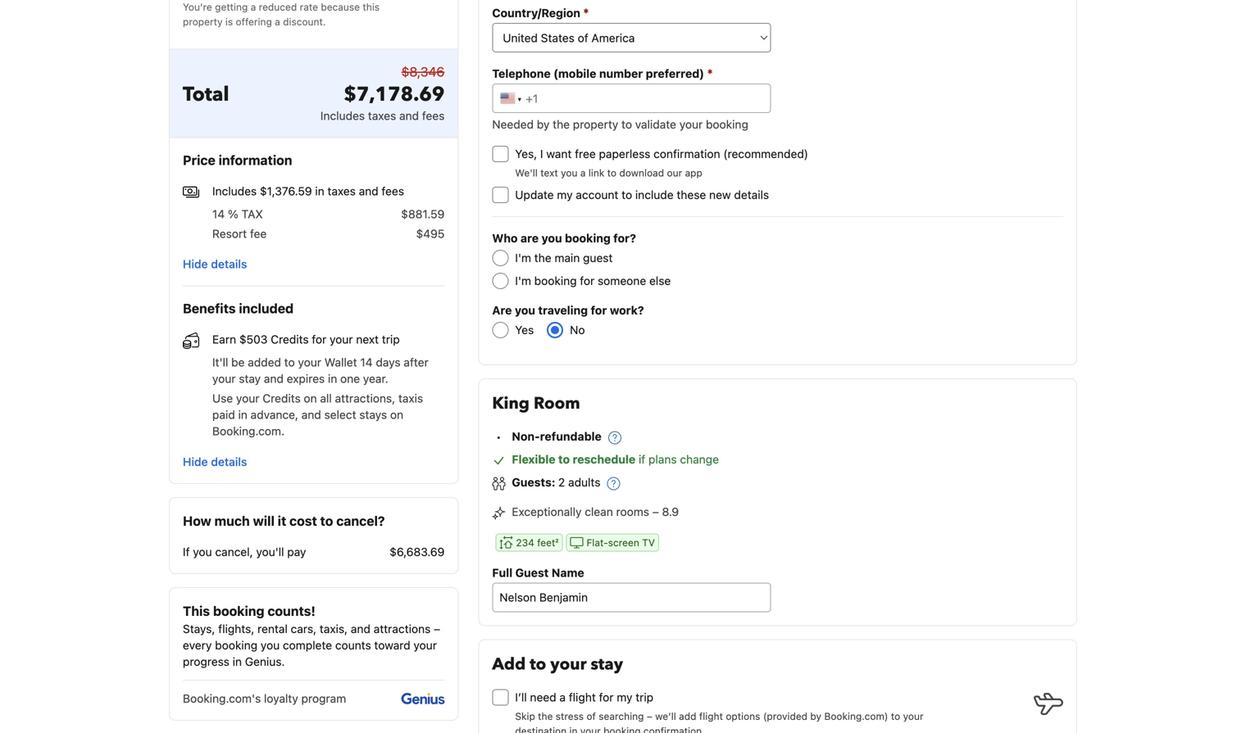 Task type: locate. For each thing, give the bounding box(es) containing it.
a left link
[[580, 167, 586, 179]]

trip up the "searching"
[[636, 691, 654, 705]]

your up the confirmation
[[679, 118, 703, 131]]

of
[[587, 711, 596, 723]]

tax
[[242, 207, 263, 221]]

for?
[[613, 232, 636, 245]]

want
[[546, 147, 572, 161]]

stays
[[359, 408, 387, 422]]

to inside the it'll be added to your wallet 14 days after your stay and expires in one year. use your credits on all attractions, taxis paid in advance, and select stays on booking.com.
[[284, 356, 295, 369]]

you're getting a reduced rate because this property is offering a discount.
[[183, 1, 380, 27]]

credits up advance,
[[263, 392, 301, 406]]

0 horizontal spatial on
[[304, 392, 317, 406]]

counts!
[[268, 604, 316, 619]]

0 vertical spatial i'm
[[515, 251, 531, 265]]

1 horizontal spatial *
[[707, 66, 713, 80]]

details down resort
[[211, 258, 247, 271]]

total
[[183, 81, 229, 108]]

0 horizontal spatial property
[[183, 16, 223, 27]]

0 horizontal spatial trip
[[382, 333, 400, 347]]

1 vertical spatial taxes
[[328, 184, 356, 198]]

preferred)
[[646, 67, 704, 80]]

includes $1,376.59 in taxes and fees
[[212, 184, 404, 198]]

a
[[251, 1, 256, 13], [275, 16, 280, 27], [580, 167, 586, 179], [560, 691, 566, 705]]

price information
[[183, 152, 292, 168]]

we'll
[[655, 711, 676, 723]]

in down "stress"
[[569, 726, 578, 734]]

property down you're
[[183, 16, 223, 27]]

*
[[583, 5, 589, 20], [707, 66, 713, 80]]

1 vertical spatial the
[[534, 251, 551, 265]]

guests:
[[512, 476, 555, 489]]

to inside skip the stress of searching – we'll add flight options (provided by booking.com) to your destination in your booking confirmation.
[[891, 711, 900, 723]]

0 vertical spatial hide details button
[[176, 250, 254, 279]]

fees down $7,178.69
[[422, 109, 445, 122]]

1 vertical spatial credits
[[263, 392, 301, 406]]

in right $1,376.59
[[315, 184, 324, 198]]

1 horizontal spatial stay
[[591, 654, 623, 676]]

my down text
[[557, 188, 573, 202]]

– left we'll
[[647, 711, 653, 723]]

–
[[652, 505, 659, 519], [434, 623, 440, 636], [647, 711, 653, 723]]

account
[[576, 188, 619, 202]]

else
[[649, 274, 671, 288]]

0 vertical spatial flight
[[569, 691, 596, 705]]

loyalty
[[264, 692, 298, 706]]

you right text
[[561, 167, 578, 179]]

fees up $881.59
[[382, 184, 404, 198]]

0 vertical spatial hide details
[[183, 258, 247, 271]]

hide up how
[[183, 455, 208, 469]]

1 vertical spatial details
[[211, 258, 247, 271]]

plans
[[649, 453, 677, 467]]

program
[[301, 692, 346, 706]]

– left '8.9'
[[652, 505, 659, 519]]

flight up of
[[569, 691, 596, 705]]

it'll
[[212, 356, 228, 369]]

i'm for i'm the main guest
[[515, 251, 531, 265]]

1 vertical spatial on
[[390, 408, 403, 422]]

flight right add
[[699, 711, 723, 723]]

hide details button down the booking.com.
[[176, 448, 254, 477]]

1 vertical spatial fees
[[382, 184, 404, 198]]

to right booking.com)
[[891, 711, 900, 723]]

earn $503 credits for your next trip
[[212, 333, 400, 347]]

to inside yes, i want free paperless confirmation (recommended) we'll text you a link to download our app
[[607, 167, 617, 179]]

advance,
[[251, 408, 298, 422]]

1 vertical spatial i'm
[[515, 274, 531, 288]]

telephone (mobile number preferred) *
[[492, 66, 713, 80]]

full guest name
[[492, 566, 584, 580]]

are
[[492, 304, 512, 317]]

14 left %
[[212, 207, 225, 221]]

hide up benefits
[[183, 258, 208, 271]]

your up i'll need a flight for my trip
[[550, 654, 587, 676]]

2 hide details button from the top
[[176, 448, 254, 477]]

it
[[278, 514, 286, 529]]

0 horizontal spatial flight
[[569, 691, 596, 705]]

– right attractions at the bottom of page
[[434, 623, 440, 636]]

in inside this booking counts! stays, flights, rental cars, taxis, and attractions – every booking you complete counts toward your progress in genius.
[[233, 655, 242, 669]]

taxes down $7,178.69
[[368, 109, 396, 122]]

and down includes taxes and fees
[[359, 184, 379, 198]]

in left one
[[328, 372, 337, 386]]

0 horizontal spatial stay
[[239, 372, 261, 386]]

2 i'm from the top
[[515, 274, 531, 288]]

booking down the "searching"
[[604, 726, 641, 734]]

benefits included
[[183, 301, 294, 317]]

0 horizontal spatial includes
[[212, 184, 257, 198]]

taxes right $1,376.59
[[328, 184, 356, 198]]

1 hide details from the top
[[183, 258, 247, 271]]

if
[[639, 453, 645, 467]]

1 horizontal spatial includes
[[320, 109, 365, 122]]

14
[[212, 207, 225, 221], [360, 356, 373, 369]]

%
[[228, 207, 238, 221]]

hide details button down resort
[[176, 250, 254, 279]]

trip up days
[[382, 333, 400, 347]]

property up free
[[573, 118, 618, 131]]

the up destination
[[538, 711, 553, 723]]

0 vertical spatial *
[[583, 5, 589, 20]]

the down are
[[534, 251, 551, 265]]

1 i'm from the top
[[515, 251, 531, 265]]

details down the booking.com.
[[211, 455, 247, 469]]

stay down the be
[[239, 372, 261, 386]]

0 vertical spatial hide
[[183, 258, 208, 271]]

telephone
[[492, 67, 551, 80]]

1 horizontal spatial my
[[617, 691, 633, 705]]

on left all
[[304, 392, 317, 406]]

1 vertical spatial *
[[707, 66, 713, 80]]

0 vertical spatial includes
[[320, 109, 365, 122]]

after
[[404, 356, 429, 369]]

2 hide from the top
[[183, 455, 208, 469]]

on
[[304, 392, 317, 406], [390, 408, 403, 422]]

the
[[553, 118, 570, 131], [534, 251, 551, 265], [538, 711, 553, 723]]

how much will it cost to cancel?
[[183, 514, 385, 529]]

trip
[[382, 333, 400, 347], [636, 691, 654, 705]]

booking down 'i'm the main guest'
[[534, 274, 577, 288]]

hide details button for price
[[176, 250, 254, 279]]

non-refundable
[[512, 430, 602, 444]]

fees
[[422, 109, 445, 122], [382, 184, 404, 198]]

expires
[[287, 372, 325, 386]]

the for stress
[[538, 711, 553, 723]]

1 vertical spatial by
[[810, 711, 822, 723]]

in left genius.
[[233, 655, 242, 669]]

0 vertical spatial trip
[[382, 333, 400, 347]]

need
[[530, 691, 556, 705]]

0 vertical spatial property
[[183, 16, 223, 27]]

benefits
[[183, 301, 236, 317]]

download
[[619, 167, 664, 179]]

you
[[561, 167, 578, 179], [542, 232, 562, 245], [515, 304, 535, 317], [193, 546, 212, 559], [261, 639, 280, 653]]

1 horizontal spatial fees
[[422, 109, 445, 122]]

by up i
[[537, 118, 550, 131]]

on down taxis
[[390, 408, 403, 422]]

14 up year.
[[360, 356, 373, 369]]

i'm
[[515, 251, 531, 265], [515, 274, 531, 288]]

you're
[[183, 1, 212, 13]]

this booking counts! stays, flights, rental cars, taxis, and attractions – every booking you complete counts toward your progress in genius.
[[183, 604, 440, 669]]

and down $7,178.69
[[399, 109, 419, 122]]

0 vertical spatial taxes
[[368, 109, 396, 122]]

hide
[[183, 258, 208, 271], [183, 455, 208, 469]]

the inside who are you booking for? element
[[534, 251, 551, 265]]

booking.com)
[[824, 711, 888, 723]]

flight inside skip the stress of searching – we'll add flight options (provided by booking.com) to your destination in your booking confirmation.
[[699, 711, 723, 723]]

to right link
[[607, 167, 617, 179]]

details right new
[[734, 188, 769, 202]]

hide details for benefits
[[183, 455, 247, 469]]

1 horizontal spatial 14
[[360, 356, 373, 369]]

no
[[570, 323, 585, 337]]

trip for earn $503 credits for your next trip
[[382, 333, 400, 347]]

booking.com's
[[183, 692, 261, 706]]

2 hide details from the top
[[183, 455, 247, 469]]

credits up "added"
[[271, 333, 309, 347]]

the inside skip the stress of searching – we'll add flight options (provided by booking.com) to your destination in your booking confirmation.
[[538, 711, 553, 723]]

by right (provided
[[810, 711, 822, 723]]

booking
[[706, 118, 748, 131], [565, 232, 611, 245], [534, 274, 577, 288], [213, 604, 264, 619], [215, 639, 257, 653], [604, 726, 641, 734]]

1 horizontal spatial flight
[[699, 711, 723, 723]]

2 vertical spatial the
[[538, 711, 553, 723]]

for up the "searching"
[[599, 691, 614, 705]]

1 vertical spatial hide
[[183, 455, 208, 469]]

details
[[734, 188, 769, 202], [211, 258, 247, 271], [211, 455, 247, 469]]

flat-
[[587, 537, 608, 549]]

1 horizontal spatial trip
[[636, 691, 654, 705]]

and inside this booking counts! stays, flights, rental cars, taxis, and attractions – every booking you complete counts toward your progress in genius.
[[351, 623, 371, 636]]

includes for includes taxes and fees
[[320, 109, 365, 122]]

details for included
[[211, 455, 247, 469]]

taxis
[[398, 392, 423, 406]]

1 hide from the top
[[183, 258, 208, 271]]

1 vertical spatial –
[[434, 623, 440, 636]]

2 vertical spatial details
[[211, 455, 247, 469]]

* right country/region on the top of the page
[[583, 5, 589, 20]]

1 vertical spatial hide details button
[[176, 448, 254, 477]]

country/region
[[492, 6, 580, 20]]

and down "added"
[[264, 372, 284, 386]]

you down the rental
[[261, 639, 280, 653]]

0 vertical spatial stay
[[239, 372, 261, 386]]

1 vertical spatial stay
[[591, 654, 623, 676]]

stay up i'll need a flight for my trip
[[591, 654, 623, 676]]

yes,
[[515, 147, 537, 161]]

your down attractions at the bottom of page
[[414, 639, 437, 653]]

1 vertical spatial property
[[573, 118, 618, 131]]

your down the it'll
[[212, 372, 236, 386]]

complete
[[283, 639, 332, 653]]

includes up %
[[212, 184, 257, 198]]

this
[[183, 604, 210, 619]]

my up the "searching"
[[617, 691, 633, 705]]

you inside this booking counts! stays, flights, rental cars, taxis, and attractions – every booking you complete counts toward your progress in genius.
[[261, 639, 280, 653]]

included
[[239, 301, 294, 317]]

attractions,
[[335, 392, 395, 406]]

resort
[[212, 227, 247, 240]]

hide details down the booking.com.
[[183, 455, 247, 469]]

0 horizontal spatial by
[[537, 118, 550, 131]]

in inside skip the stress of searching – we'll add flight options (provided by booking.com) to your destination in your booking confirmation.
[[569, 726, 578, 734]]

1 vertical spatial flight
[[699, 711, 723, 723]]

you right are
[[542, 232, 562, 245]]

property
[[183, 16, 223, 27], [573, 118, 618, 131]]

1 hide details button from the top
[[176, 250, 254, 279]]

offering
[[236, 16, 272, 27]]

* right preferred)
[[707, 66, 713, 80]]

the up want
[[553, 118, 570, 131]]

select
[[324, 408, 356, 422]]

0 vertical spatial my
[[557, 188, 573, 202]]

skip the stress of searching – we'll add flight options (provided by booking.com) to your destination in your booking confirmation.
[[515, 711, 924, 734]]

2 vertical spatial –
[[647, 711, 653, 723]]

1 horizontal spatial by
[[810, 711, 822, 723]]

to down +1 text box at top
[[622, 118, 632, 131]]

stay inside the it'll be added to your wallet 14 days after your stay and expires in one year. use your credits on all attractions, taxis paid in advance, and select stays on booking.com.
[[239, 372, 261, 386]]

to up the expires
[[284, 356, 295, 369]]

1 vertical spatial includes
[[212, 184, 257, 198]]

you up yes at the left of page
[[515, 304, 535, 317]]

1 vertical spatial 14
[[360, 356, 373, 369]]

includes down $7,178.69
[[320, 109, 365, 122]]

0 horizontal spatial 14
[[212, 207, 225, 221]]

your right booking.com)
[[903, 711, 924, 723]]

a up offering
[[251, 1, 256, 13]]

1 vertical spatial hide details
[[183, 455, 247, 469]]

skip
[[515, 711, 535, 723]]

includes
[[320, 109, 365, 122], [212, 184, 257, 198]]

i'm the main guest
[[515, 251, 613, 265]]

1 vertical spatial trip
[[636, 691, 654, 705]]

0 vertical spatial credits
[[271, 333, 309, 347]]

(provided
[[763, 711, 808, 723]]

hide details down resort
[[183, 258, 247, 271]]

$503
[[239, 333, 268, 347]]

options
[[726, 711, 760, 723]]

and up counts
[[351, 623, 371, 636]]

1 vertical spatial my
[[617, 691, 633, 705]]

hide details button
[[176, 250, 254, 279], [176, 448, 254, 477]]

refundable
[[540, 430, 602, 444]]

this
[[363, 1, 380, 13]]

blue genius logo image
[[401, 694, 445, 705], [401, 694, 445, 705]]



Task type: describe. For each thing, give the bounding box(es) containing it.
0 horizontal spatial *
[[583, 5, 589, 20]]

discount.
[[283, 16, 326, 27]]

screen
[[608, 537, 639, 549]]

rooms
[[616, 505, 649, 519]]

details for information
[[211, 258, 247, 271]]

– inside this booking counts! stays, flights, rental cars, taxis, and attractions – every booking you complete counts toward your progress in genius.
[[434, 623, 440, 636]]

destination
[[515, 726, 567, 734]]

your down of
[[580, 726, 601, 734]]

0 horizontal spatial my
[[557, 188, 573, 202]]

reduced
[[259, 1, 297, 13]]

0 vertical spatial the
[[553, 118, 570, 131]]

room
[[534, 393, 580, 415]]

it'll be added to your wallet 14 days after your stay and expires in one year. use your credits on all attractions, taxis paid in advance, and select stays on booking.com.
[[212, 356, 429, 438]]

0 vertical spatial details
[[734, 188, 769, 202]]

include
[[635, 188, 674, 202]]

to right the add
[[530, 654, 546, 676]]

update
[[515, 188, 554, 202]]

to right cost
[[320, 514, 333, 529]]

a down reduced
[[275, 16, 280, 27]]

234 feet²
[[516, 537, 559, 549]]

paid
[[212, 408, 235, 422]]

hide for benefits included
[[183, 455, 208, 469]]

$495
[[416, 227, 445, 240]]

(mobile
[[554, 67, 596, 80]]

$1,376.59
[[260, 184, 312, 198]]

to up 2
[[558, 453, 570, 467]]

rate
[[300, 1, 318, 13]]

traveling
[[538, 304, 588, 317]]

booking up (recommended) on the right top of the page
[[706, 118, 748, 131]]

cancel?
[[336, 514, 385, 529]]

feet²
[[537, 537, 559, 549]]

because
[[321, 1, 360, 13]]

you inside yes, i want free paperless confirmation (recommended) we'll text you a link to download our app
[[561, 167, 578, 179]]

adults
[[568, 476, 601, 489]]

every
[[183, 639, 212, 653]]

14 inside the it'll be added to your wallet 14 days after your stay and expires in one year. use your credits on all attractions, taxis paid in advance, and select stays on booking.com.
[[360, 356, 373, 369]]

counts
[[335, 639, 371, 653]]

0 vertical spatial by
[[537, 118, 550, 131]]

our
[[667, 167, 682, 179]]

booking up the flights,
[[213, 604, 264, 619]]

exceptionally clean rooms – 8.9
[[512, 505, 679, 519]]

$6,683.69
[[390, 546, 445, 559]]

are
[[521, 232, 539, 245]]

reschedule
[[573, 453, 636, 467]]

– inside skip the stress of searching – we'll add flight options (provided by booking.com) to your destination in your booking confirmation.
[[647, 711, 653, 723]]

who are you booking for? element
[[492, 230, 1063, 289]]

for up wallet
[[312, 333, 327, 347]]

rental
[[258, 623, 288, 636]]

app
[[685, 167, 703, 179]]

(recommended)
[[723, 147, 808, 161]]

guest
[[583, 251, 613, 265]]

+1 text field
[[492, 84, 771, 113]]

0 vertical spatial fees
[[422, 109, 445, 122]]

hide for price information
[[183, 258, 208, 271]]

hide details for price
[[183, 258, 247, 271]]

added
[[248, 356, 281, 369]]

to down download
[[622, 188, 632, 202]]

0 horizontal spatial fees
[[382, 184, 404, 198]]

234
[[516, 537, 534, 549]]

your up wallet
[[330, 333, 353, 347]]

0 horizontal spatial taxes
[[328, 184, 356, 198]]

for left the work?
[[591, 304, 607, 317]]

change
[[680, 453, 719, 467]]

in up the booking.com.
[[238, 408, 247, 422]]

flexible
[[512, 453, 556, 467]]

14 % tax
[[212, 207, 263, 221]]

hide details button for benefits
[[176, 448, 254, 477]]

who
[[492, 232, 518, 245]]

your up the expires
[[298, 356, 321, 369]]

will
[[253, 514, 275, 529]]

i'm booking for someone else
[[515, 274, 671, 288]]

1 horizontal spatial taxes
[[368, 109, 396, 122]]

yes, i want free paperless confirmation (recommended) we'll text you a link to download our app
[[515, 147, 808, 179]]

0 vertical spatial –
[[652, 505, 659, 519]]

searching
[[599, 711, 644, 723]]

king
[[492, 393, 530, 415]]

if
[[183, 546, 190, 559]]

0 vertical spatial 14
[[212, 207, 225, 221]]

add
[[679, 711, 696, 723]]

a inside yes, i want free paperless confirmation (recommended) we'll text you a link to download our app
[[580, 167, 586, 179]]

booking.com.
[[212, 425, 285, 438]]

cancel,
[[215, 546, 253, 559]]

i
[[540, 147, 543, 161]]

stress
[[556, 711, 584, 723]]

non-
[[512, 430, 540, 444]]

booking inside skip the stress of searching – we'll add flight options (provided by booking.com) to your destination in your booking confirmation.
[[604, 726, 641, 734]]

attractions
[[374, 623, 431, 636]]

fee
[[250, 227, 267, 240]]

your inside this booking counts! stays, flights, rental cars, taxis, and attractions – every booking you complete counts toward your progress in genius.
[[414, 639, 437, 653]]

are you traveling for work?
[[492, 304, 644, 317]]

property inside you're getting a reduced rate because this property is offering a discount.
[[183, 16, 223, 27]]

use
[[212, 392, 233, 406]]

add to your stay
[[492, 654, 623, 676]]

who are you booking for?
[[492, 232, 636, 245]]

earn
[[212, 333, 236, 347]]

includes for includes $1,376.59 in taxes and fees
[[212, 184, 257, 198]]

these
[[677, 188, 706, 202]]

confirmation
[[654, 147, 720, 161]]

work?
[[610, 304, 644, 317]]

paperless
[[599, 147, 651, 161]]

Full Guest Name text field
[[492, 583, 771, 613]]

i'm for i'm booking for someone else
[[515, 274, 531, 288]]

you'll
[[256, 546, 284, 559]]

toward
[[374, 639, 410, 653]]

full
[[492, 566, 513, 580]]

$8,346
[[401, 64, 445, 79]]

be
[[231, 356, 245, 369]]

0 vertical spatial on
[[304, 392, 317, 406]]

you right if
[[193, 546, 212, 559]]

for down the guest
[[580, 274, 595, 288]]

king room
[[492, 393, 580, 415]]

a right need
[[560, 691, 566, 705]]

flat-screen tv
[[587, 537, 655, 549]]

much
[[214, 514, 250, 529]]

needed by the property to validate your booking
[[492, 118, 748, 131]]

booking down the flights,
[[215, 639, 257, 653]]

by inside skip the stress of searching – we'll add flight options (provided by booking.com) to your destination in your booking confirmation.
[[810, 711, 822, 723]]

flexible to reschedule if plans change
[[512, 453, 719, 467]]

credits inside the it'll be added to your wallet 14 days after your stay and expires in one year. use your credits on all attractions, taxis paid in advance, and select stays on booking.com.
[[263, 392, 301, 406]]

the for main
[[534, 251, 551, 265]]

update my account to include these new details
[[515, 188, 769, 202]]

next
[[356, 333, 379, 347]]

booking up the guest
[[565, 232, 611, 245]]

trip for i'll need a flight for my trip
[[636, 691, 654, 705]]

1 horizontal spatial property
[[573, 118, 618, 131]]

tv
[[642, 537, 655, 549]]

and down all
[[301, 408, 321, 422]]

your right use on the left bottom
[[236, 392, 259, 406]]

are you traveling for work? element
[[479, 303, 1063, 339]]

all
[[320, 392, 332, 406]]

getting
[[215, 1, 248, 13]]

genius.
[[245, 655, 285, 669]]

free
[[575, 147, 596, 161]]

someone
[[598, 274, 646, 288]]

1 horizontal spatial on
[[390, 408, 403, 422]]



Task type: vqa. For each thing, say whether or not it's contained in the screenshot.
Level
no



